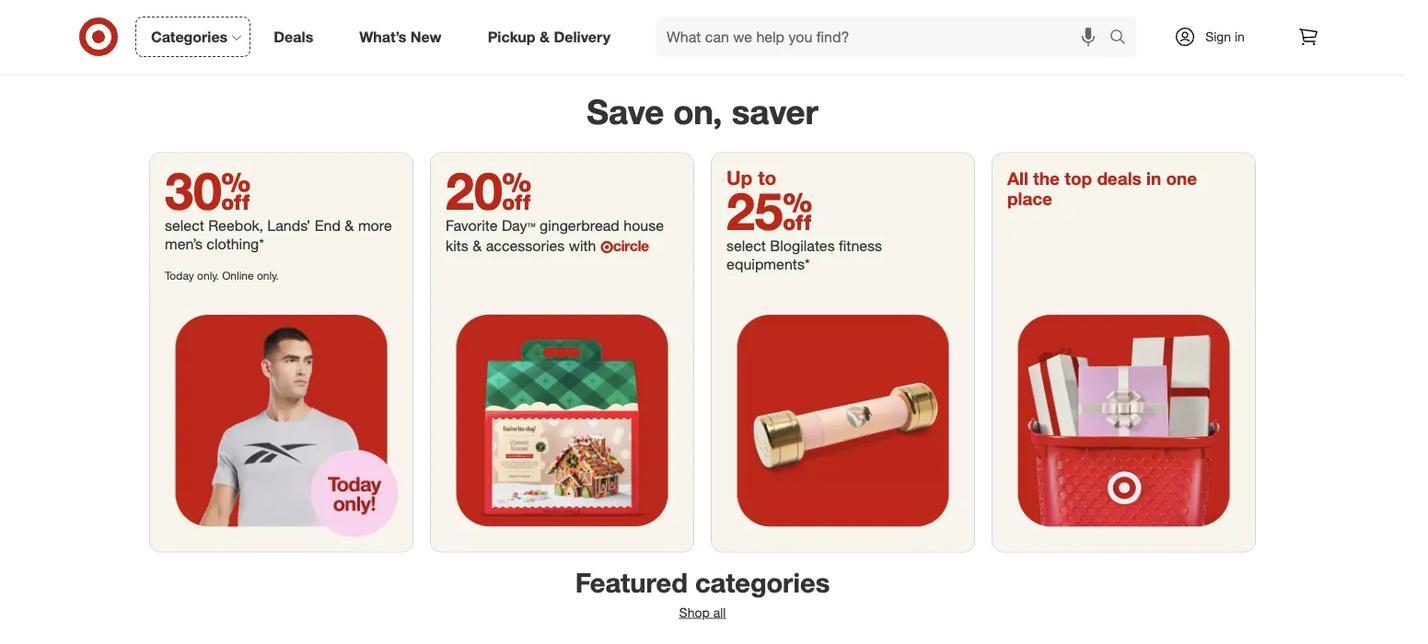 Task type: locate. For each thing, give the bounding box(es) containing it.
sign in
[[1206, 29, 1245, 45]]

20
[[446, 159, 532, 222]]

0 horizontal spatial only.
[[197, 269, 219, 283]]

0 vertical spatial select
[[165, 217, 204, 235]]

to
[[758, 167, 777, 190]]

1 horizontal spatial &
[[473, 237, 482, 255]]

up to
[[727, 167, 777, 190]]

select up equipments*
[[727, 238, 766, 255]]

categories
[[151, 28, 228, 46]]

day
[[502, 217, 527, 235]]

in
[[1235, 29, 1245, 45], [1147, 168, 1162, 189]]

1 horizontal spatial only.
[[257, 269, 279, 283]]

&
[[540, 28, 550, 46], [345, 217, 354, 235], [473, 237, 482, 255]]

the
[[1033, 168, 1060, 189]]

1 vertical spatial in
[[1147, 168, 1162, 189]]

in inside "link"
[[1235, 29, 1245, 45]]

1 only. from the left
[[197, 269, 219, 283]]

on,
[[674, 92, 723, 133]]

select
[[165, 217, 204, 235], [727, 238, 766, 255]]

0 horizontal spatial select
[[165, 217, 204, 235]]

gingerbread house kits & accessories with
[[446, 217, 664, 255]]

0 vertical spatial &
[[540, 28, 550, 46]]

in left one at the top right of the page
[[1147, 168, 1162, 189]]

top
[[1065, 168, 1092, 189]]

only. right online
[[257, 269, 279, 283]]

select inside 'select blogilates fitness equipments*'
[[727, 238, 766, 255]]

gingerbread
[[540, 217, 620, 235]]

2 horizontal spatial &
[[540, 28, 550, 46]]

1 vertical spatial select
[[727, 238, 766, 255]]

what's
[[359, 28, 407, 46]]

house
[[624, 217, 664, 235]]

delivery
[[554, 28, 611, 46]]

in right 'sign'
[[1235, 29, 1245, 45]]

featured
[[575, 567, 688, 600]]

reebok,
[[208, 217, 263, 235]]

only. right today
[[197, 269, 219, 283]]

2 vertical spatial &
[[473, 237, 482, 255]]

in inside all the top deals in one place
[[1147, 168, 1162, 189]]

1 horizontal spatial in
[[1235, 29, 1245, 45]]

saver
[[732, 92, 819, 133]]

0 horizontal spatial &
[[345, 217, 354, 235]]

pickup
[[488, 28, 536, 46]]

select up men's
[[165, 217, 204, 235]]

sign
[[1206, 29, 1231, 45]]

deals link
[[258, 17, 336, 57]]

men's
[[165, 236, 203, 254]]

what's new
[[359, 28, 442, 46]]

0 horizontal spatial in
[[1147, 168, 1162, 189]]

shop all link
[[679, 605, 726, 621]]

& right end
[[345, 217, 354, 235]]

sign in link
[[1159, 17, 1274, 57]]

& right pickup
[[540, 28, 550, 46]]

& right kits
[[473, 237, 482, 255]]

save
[[587, 92, 664, 133]]

all the top deals in one place link
[[993, 154, 1255, 552]]

accessories
[[486, 237, 565, 255]]

blogilates
[[770, 238, 835, 255]]

1 vertical spatial &
[[345, 217, 354, 235]]

0 vertical spatial in
[[1235, 29, 1245, 45]]

today
[[165, 269, 194, 283]]

clothing*
[[207, 236, 264, 254]]

more
[[358, 217, 392, 235]]

1 horizontal spatial select
[[727, 238, 766, 255]]

equipments*
[[727, 256, 810, 274]]

only.
[[197, 269, 219, 283], [257, 269, 279, 283]]



Task type: vqa. For each thing, say whether or not it's contained in the screenshot.
on,
yes



Task type: describe. For each thing, give the bounding box(es) containing it.
pickup & delivery
[[488, 28, 611, 46]]

& inside "link"
[[540, 28, 550, 46]]

save on, saver
[[587, 92, 819, 133]]

fitness
[[839, 238, 882, 255]]

What can we help you find? suggestions appear below search field
[[656, 17, 1114, 57]]

end
[[315, 217, 341, 235]]

new
[[411, 28, 442, 46]]

2 only. from the left
[[257, 269, 279, 283]]

select inside 30 select reebok, lands' end & more men's clothing*
[[165, 217, 204, 235]]

online
[[222, 269, 254, 283]]

circle
[[613, 237, 649, 255]]

pickup & delivery link
[[472, 17, 634, 57]]

all the top deals in one place
[[1008, 168, 1197, 210]]

one
[[1166, 168, 1197, 189]]

favorite day ™
[[446, 217, 536, 235]]

25
[[727, 180, 813, 242]]

all
[[713, 605, 726, 621]]

™
[[527, 217, 536, 235]]

search button
[[1101, 17, 1146, 61]]

categories
[[695, 567, 830, 600]]

& inside gingerbread house kits & accessories with
[[473, 237, 482, 255]]

deals
[[274, 28, 313, 46]]

& inside 30 select reebok, lands' end & more men's clothing*
[[345, 217, 354, 235]]

30 select reebok, lands' end & more men's clothing*
[[165, 159, 392, 254]]

featured categories shop all
[[575, 567, 830, 621]]

all
[[1008, 168, 1029, 189]]

search
[[1101, 30, 1146, 47]]

today only! image
[[150, 290, 413, 552]]

with
[[569, 237, 596, 255]]

kits
[[446, 237, 469, 255]]

lands'
[[267, 217, 311, 235]]

categories link
[[135, 17, 251, 57]]

what's new link
[[344, 17, 465, 57]]

favorite
[[446, 217, 498, 235]]

today only. online only.
[[165, 269, 279, 283]]

30
[[165, 159, 251, 222]]

up
[[727, 167, 753, 190]]

select blogilates fitness equipments*
[[727, 238, 882, 274]]

shop
[[679, 605, 710, 621]]

place
[[1008, 189, 1053, 210]]

deals
[[1097, 168, 1142, 189]]



